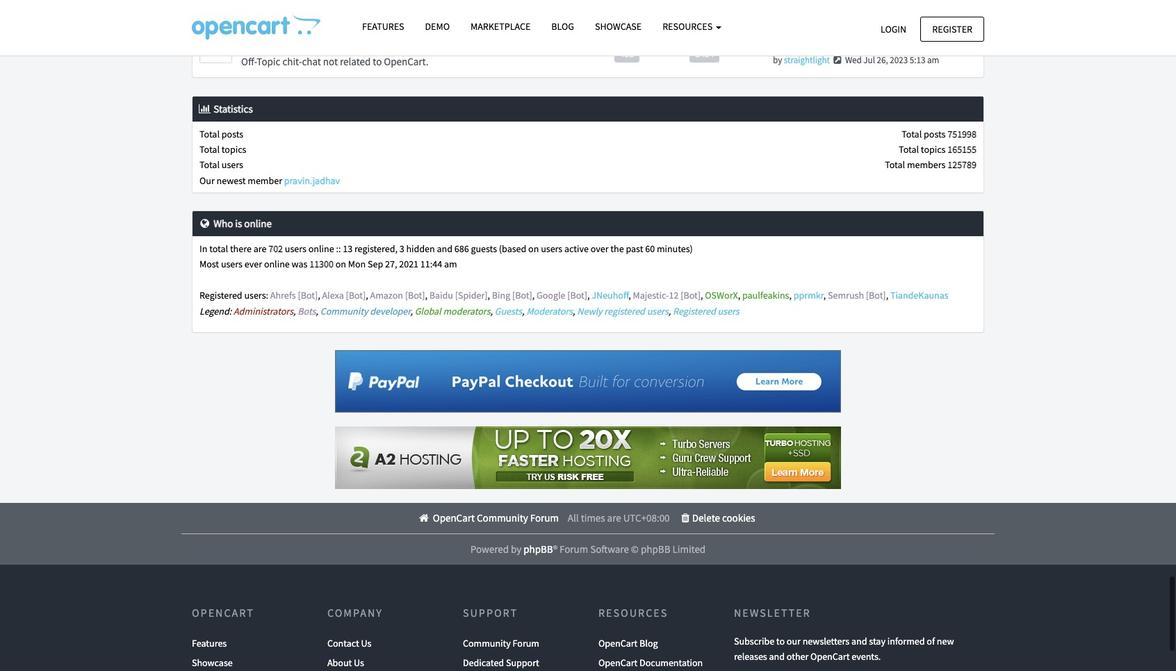 Task type: vqa. For each thing, say whether or not it's contained in the screenshot.


Task type: locate. For each thing, give the bounding box(es) containing it.
1 vertical spatial are
[[607, 511, 621, 525]]

1 horizontal spatial other
[[787, 651, 809, 663]]

2424
[[695, 48, 714, 60]]

registered users link
[[673, 305, 740, 317]]

ahrefs
[[270, 289, 296, 302]]

not
[[323, 55, 338, 68]]

0 horizontal spatial features
[[192, 637, 227, 650]]

features
[[362, 20, 404, 33], [192, 637, 227, 650]]

member
[[248, 174, 282, 187]]

and inside in total there are 702 users online :: 13 registered, 3 hidden and 686 guests (based on users active over the past 60 minutes) most users ever online was 11300 on mon sep 27, 2021 11:44 am
[[437, 243, 453, 255]]

community up powered
[[477, 511, 528, 525]]

::
[[336, 243, 341, 255]]

off-
[[241, 38, 257, 51], [241, 55, 257, 68]]

topic down general
[[257, 38, 280, 51]]

1 vertical spatial topic
[[257, 55, 280, 68]]

opencart for opencart
[[192, 606, 254, 620]]

newsletter
[[734, 606, 811, 620]]

, up "newly"
[[588, 289, 590, 302]]

[bot] up global
[[405, 289, 425, 302]]

menu bar containing opencart community forum
[[188, 503, 985, 534]]

off- down 'off-topic' link
[[241, 55, 257, 68]]

opencart inside footer
[[433, 511, 475, 525]]

are
[[254, 243, 267, 255], [607, 511, 621, 525]]

0 vertical spatial community
[[320, 305, 368, 317]]

2 posts from the left
[[924, 128, 946, 140]]

4 [bot] from the left
[[512, 289, 532, 302]]

1 vertical spatial other
[[787, 651, 809, 663]]

1 vertical spatial to
[[777, 635, 785, 648]]

0 horizontal spatial by
[[511, 543, 522, 556]]

phpbb
[[524, 543, 553, 556], [641, 543, 671, 556]]

1 vertical spatial registered
[[673, 305, 716, 317]]

us right about
[[354, 657, 364, 670]]

1 off- from the top
[[241, 38, 257, 51]]

0 horizontal spatial topics
[[222, 143, 246, 156]]

, left guests link
[[491, 305, 493, 317]]

menu bar inside footer
[[188, 503, 985, 534]]

other
[[460, 0, 483, 3], [787, 651, 809, 663]]

total
[[209, 243, 228, 255]]

0 vertical spatial online
[[244, 217, 272, 230]]

reports
[[241, 0, 275, 3]]

support up community forum
[[463, 606, 518, 620]]

am down options
[[928, 54, 940, 66]]

opencart community forum link
[[417, 511, 559, 525]]

, left global
[[410, 305, 413, 317]]

2 topics from the left
[[921, 143, 946, 156]]

other right resell at left top
[[460, 0, 483, 3]]

forum inside menu bar
[[530, 511, 559, 525]]

on left credit
[[277, 0, 289, 3]]

1 topic from the top
[[257, 38, 280, 51]]

1 vertical spatial showcase link
[[192, 654, 233, 672]]

, up the registered
[[629, 289, 631, 302]]

452
[[620, 48, 634, 60]]

users up newest
[[222, 159, 243, 171]]

login
[[881, 23, 907, 35]]

opencart
[[433, 511, 475, 525], [192, 606, 254, 620], [599, 637, 638, 650], [811, 651, 850, 663], [599, 657, 638, 670]]

total up our
[[200, 159, 220, 171]]

1 vertical spatial blog
[[640, 637, 658, 650]]

online down 702
[[264, 258, 290, 271]]

2 off- from the top
[[241, 55, 257, 68]]

active
[[565, 243, 589, 255]]

posts for total posts 751998
[[924, 128, 946, 140]]

1 vertical spatial showcase
[[192, 657, 233, 670]]

1 horizontal spatial blog
[[640, 637, 658, 650]]

1 vertical spatial am
[[444, 258, 457, 271]]

0 vertical spatial blog
[[552, 20, 574, 33]]

1 horizontal spatial are
[[607, 511, 621, 525]]

total for total posts 751998
[[902, 128, 922, 140]]

0 horizontal spatial showcase
[[192, 657, 233, 670]]

0 vertical spatial forum
[[530, 511, 559, 525]]

resources up 2424
[[663, 20, 715, 33]]

software
[[590, 543, 629, 556]]

blog link
[[541, 15, 585, 39]]

users down osworx
[[718, 305, 740, 317]]

opencart for opencart blog
[[599, 637, 638, 650]]

[bot] right 12
[[681, 289, 701, 302]]

contact
[[327, 637, 359, 650]]

total up total topics 165155
[[902, 128, 922, 140]]

total up total topics
[[200, 128, 220, 140]]

posts for total posts
[[222, 128, 243, 140]]

opencart inside subscribe to our newsletters and stay informed of new releases and other opencart events.
[[811, 651, 850, 663]]

0 horizontal spatial blog
[[552, 20, 574, 33]]

[bot] up guests link
[[512, 289, 532, 302]]

view the latest post image
[[832, 55, 844, 64]]

0 vertical spatial features
[[362, 20, 404, 33]]

1 horizontal spatial features link
[[352, 15, 415, 39]]

posts
[[222, 128, 243, 140], [924, 128, 946, 140]]

online up 11300
[[309, 243, 334, 255]]

1 horizontal spatial showcase link
[[585, 15, 652, 39]]

0 vertical spatial resources
[[663, 20, 715, 33]]

footer
[[0, 503, 1176, 565]]

now,
[[846, 40, 867, 53]]

1 vertical spatial us
[[354, 657, 364, 670]]

165155
[[948, 143, 977, 156]]

by left "phpbb" link
[[511, 543, 522, 556]]

0 horizontal spatial am
[[444, 258, 457, 271]]

2 horizontal spatial and
[[852, 635, 867, 648]]

0 vertical spatial support
[[463, 606, 518, 620]]

am inside in total there are 702 users online :: 13 registered, 3 hidden and 686 guests (based on users active over the past 60 minutes) most users ever online was 11300 on mon sep 27, 2021 11:44 am
[[444, 258, 457, 271]]

menu bar
[[188, 503, 985, 534]]

total left members
[[885, 159, 905, 171]]

are inside footer
[[607, 511, 621, 525]]

osworx link
[[705, 289, 738, 302]]

[bot] up community developer link
[[346, 289, 366, 302]]

and
[[437, 243, 453, 255], [852, 635, 867, 648], [769, 651, 785, 663]]

baidu
[[430, 289, 453, 302]]

other down our
[[787, 651, 809, 663]]

new
[[937, 635, 954, 648]]

sep
[[368, 258, 383, 271]]

all times are utc+08:00
[[568, 511, 670, 525]]

0 horizontal spatial to
[[373, 55, 382, 68]]

total up total users
[[200, 143, 220, 156]]

phpbb right ©
[[641, 543, 671, 556]]

1 vertical spatial and
[[852, 635, 867, 648]]

0 horizontal spatial showcase link
[[192, 654, 233, 672]]

are left 702
[[254, 243, 267, 255]]

online right the is
[[244, 217, 272, 230]]

on down ::
[[336, 258, 346, 271]]

pprmkr
[[794, 289, 824, 302]]

2 vertical spatial and
[[769, 651, 785, 663]]

total up members
[[899, 143, 919, 156]]

registered down 12
[[673, 305, 716, 317]]

credit
[[291, 0, 316, 3]]

amazon
[[370, 289, 403, 302]]

topics down the total posts
[[222, 143, 246, 156]]

are right times
[[607, 511, 621, 525]]

1 vertical spatial by
[[511, 543, 522, 556]]

1 horizontal spatial on
[[336, 258, 346, 271]]

6 [bot] from the left
[[681, 289, 701, 302]]

newly registered users link
[[577, 305, 669, 317]]

by left straightlight link
[[773, 54, 782, 66]]

developer
[[370, 305, 410, 317]]

1 horizontal spatial phpbb
[[641, 543, 671, 556]]

other inside subscribe to our newsletters and stay informed of new releases and other opencart events.
[[787, 651, 809, 663]]

blog down extension.
[[552, 20, 574, 33]]

posts up total topics 165155
[[924, 128, 946, 140]]

topics up total members 125789
[[921, 143, 946, 156]]

and right releases
[[769, 651, 785, 663]]

1 horizontal spatial by
[[773, 54, 782, 66]]

wed jul 26, 2023 5:13 am
[[845, 54, 940, 66]]

1 vertical spatial features
[[192, 637, 227, 650]]

0 vertical spatial other
[[460, 0, 483, 3]]

registered up legend:
[[200, 289, 242, 302]]

total for total topics 165155
[[899, 143, 919, 156]]

phpbb right powered
[[524, 543, 553, 556]]

1 horizontal spatial to
[[777, 635, 785, 648]]

blog up opencart documentation link
[[640, 637, 658, 650]]

1 topics from the left
[[222, 143, 246, 156]]

community up dedicated on the bottom
[[463, 637, 511, 650]]

2 horizontal spatial on
[[528, 243, 539, 255]]

1 vertical spatial support
[[506, 657, 539, 670]]

topic down 'off-topic' link
[[257, 55, 280, 68]]

2 vertical spatial on
[[336, 258, 346, 271]]

opencart inside opencart documentation link
[[599, 657, 638, 670]]

, left pprmkr
[[789, 289, 792, 302]]

opencart inside opencart blog link
[[599, 637, 638, 650]]

forum up dedicated support link at the bottom left of the page
[[513, 637, 540, 650]]

[bot] up "newly"
[[568, 289, 588, 302]]

0 vertical spatial and
[[437, 243, 453, 255]]

0 horizontal spatial are
[[254, 243, 267, 255]]

1 vertical spatial features link
[[192, 634, 227, 654]]

0 vertical spatial to
[[373, 55, 382, 68]]

are inside in total there are 702 users online :: 13 registered, 3 hidden and 686 guests (based on users active over the past 60 minutes) most users ever online was 11300 on mon sep 27, 2021 11:44 am
[[254, 243, 267, 255]]

paypal payment gateway image
[[335, 350, 841, 413]]

, up community developer link
[[366, 289, 368, 302]]

forum right "®"
[[560, 543, 588, 556]]

0 vertical spatial off-
[[241, 38, 257, 51]]

0 horizontal spatial on
[[277, 0, 289, 3]]

2021
[[399, 258, 419, 271]]

tiandekaunas
[[891, 289, 949, 302]]

1 horizontal spatial showcase
[[595, 20, 642, 33]]

community down alexa
[[320, 305, 368, 317]]

0 vertical spatial features link
[[352, 15, 415, 39]]

1 horizontal spatial registered
[[673, 305, 716, 317]]

to left our
[[777, 635, 785, 648]]

0 vertical spatial on
[[277, 0, 289, 3]]

users
[[222, 159, 243, 171], [285, 243, 307, 255], [541, 243, 563, 255], [221, 258, 243, 271], [647, 305, 669, 317], [718, 305, 740, 317]]

off- down general
[[241, 38, 257, 51]]

, left google
[[532, 289, 535, 302]]

guests link
[[495, 305, 522, 317]]

1 horizontal spatial am
[[928, 54, 940, 66]]

and up events.
[[852, 635, 867, 648]]

on inside reports on credit card fraudsters, users that resell other peoples extension. general scumbags.
[[277, 0, 289, 3]]

am down 686
[[444, 258, 457, 271]]

most
[[200, 258, 219, 271]]

community developer link
[[320, 305, 410, 317]]

0 horizontal spatial and
[[437, 243, 453, 255]]

powered
[[471, 543, 509, 556]]

stay
[[869, 635, 886, 648]]

utc+08:00
[[623, 511, 670, 525]]

on right (based
[[528, 243, 539, 255]]

pprmkr link
[[794, 289, 824, 302]]

0 vertical spatial us
[[361, 637, 372, 650]]

and left 686
[[437, 243, 453, 255]]

home image
[[417, 513, 431, 523]]

0 horizontal spatial phpbb
[[524, 543, 553, 556]]

1 horizontal spatial posts
[[924, 128, 946, 140]]

[bot] right semrush
[[866, 289, 886, 302]]

contact us
[[327, 637, 372, 650]]

0 horizontal spatial registered
[[200, 289, 242, 302]]

forum inside community forum link
[[513, 637, 540, 650]]

features link
[[352, 15, 415, 39], [192, 634, 227, 654]]

re: buy now, pay later options link
[[812, 40, 942, 53]]

, down 11300
[[316, 305, 318, 317]]

registered users: ahrefs [bot] , alexa [bot] , amazon [bot] , baidu [spider] , bing [bot] , google [bot] , jneuhoff , majestic-12 [bot] , osworx , paulfeakins , pprmkr , semrush [bot] , tiandekaunas legend: administrators , bots , community developer , global moderators , guests , moderators , newly registered users , registered users
[[200, 289, 949, 317]]

legend:
[[200, 305, 232, 317]]

0 vertical spatial showcase link
[[585, 15, 652, 39]]

by inside footer
[[511, 543, 522, 556]]

0 vertical spatial topic
[[257, 38, 280, 51]]

1 vertical spatial resources
[[599, 606, 668, 620]]

our
[[200, 174, 215, 187]]

newsletters
[[803, 635, 850, 648]]

1 horizontal spatial features
[[362, 20, 404, 33]]

us right contact
[[361, 637, 372, 650]]

showcase link
[[585, 15, 652, 39], [192, 654, 233, 672]]

by
[[773, 54, 782, 66], [511, 543, 522, 556]]

11300
[[310, 258, 334, 271]]

community forum
[[463, 637, 540, 650]]

documentation
[[640, 657, 703, 670]]

, left 'paulfeakins'
[[738, 289, 741, 302]]

footer containing opencart community forum
[[0, 503, 1176, 565]]

to right the related
[[373, 55, 382, 68]]

, left alexa
[[318, 289, 320, 302]]

contact us link
[[327, 634, 372, 654]]

paulfeakins
[[743, 289, 789, 302]]

events.
[[852, 651, 881, 663]]

0 horizontal spatial posts
[[222, 128, 243, 140]]

, down 12
[[669, 305, 671, 317]]

forum left all
[[530, 511, 559, 525]]

1 posts from the left
[[222, 128, 243, 140]]

newly
[[577, 305, 603, 317]]

, left tiandekaunas on the top of the page
[[886, 289, 889, 302]]

702
[[269, 243, 283, 255]]

1 vertical spatial community
[[477, 511, 528, 525]]

features link for showcase
[[192, 634, 227, 654]]

0 horizontal spatial features link
[[192, 634, 227, 654]]

[bot]
[[298, 289, 318, 302], [346, 289, 366, 302], [405, 289, 425, 302], [512, 289, 532, 302], [568, 289, 588, 302], [681, 289, 701, 302], [866, 289, 886, 302]]

0 horizontal spatial other
[[460, 0, 483, 3]]

1 horizontal spatial topics
[[921, 143, 946, 156]]

, up registered users link
[[701, 289, 703, 302]]

2 vertical spatial forum
[[513, 637, 540, 650]]

resources up opencart blog
[[599, 606, 668, 620]]

mon
[[348, 258, 366, 271]]

support down community forum link
[[506, 657, 539, 670]]

straightlight link
[[784, 54, 830, 66]]

posts up total topics
[[222, 128, 243, 140]]

globe image
[[198, 218, 212, 229]]

[bot] up bots
[[298, 289, 318, 302]]

2 vertical spatial online
[[264, 258, 290, 271]]

,
[[318, 289, 320, 302], [366, 289, 368, 302], [425, 289, 428, 302], [488, 289, 490, 302], [532, 289, 535, 302], [588, 289, 590, 302], [629, 289, 631, 302], [701, 289, 703, 302], [738, 289, 741, 302], [789, 289, 792, 302], [824, 289, 826, 302], [886, 289, 889, 302], [293, 305, 296, 317], [316, 305, 318, 317], [410, 305, 413, 317], [491, 305, 493, 317], [522, 305, 525, 317], [573, 305, 575, 317], [669, 305, 671, 317]]

other inside reports on credit card fraudsters, users that resell other peoples extension. general scumbags.
[[460, 0, 483, 3]]

0 vertical spatial are
[[254, 243, 267, 255]]

1 vertical spatial off-
[[241, 55, 257, 68]]



Task type: describe. For each thing, give the bounding box(es) containing it.
2 vertical spatial community
[[463, 637, 511, 650]]

hidden
[[406, 243, 435, 255]]

opencart blog link
[[599, 634, 658, 654]]

1 [bot] from the left
[[298, 289, 318, 302]]

phpbb link
[[524, 543, 553, 556]]

5:13
[[910, 54, 926, 66]]

marketplace link
[[460, 15, 541, 39]]

who is online
[[212, 217, 272, 230]]

pravin.jadhav link
[[284, 174, 340, 187]]

informed
[[888, 635, 925, 648]]

26,
[[877, 54, 888, 66]]

, left bots
[[293, 305, 296, 317]]

moderators
[[443, 305, 491, 317]]

to inside off-topic off-topic chit-chat not related to opencart.
[[373, 55, 382, 68]]

opencart community forum
[[431, 511, 559, 525]]

bar chart image
[[198, 103, 212, 114]]

features for demo
[[362, 20, 404, 33]]

dedicated
[[463, 657, 504, 670]]

bots
[[298, 305, 316, 317]]

total for total posts
[[200, 128, 220, 140]]

features link for demo
[[352, 15, 415, 39]]

125789
[[948, 159, 977, 171]]

a2 hosting image
[[335, 427, 841, 489]]

7 [bot] from the left
[[866, 289, 886, 302]]

delete
[[692, 511, 720, 525]]

global moderators link
[[415, 305, 491, 317]]

, left semrush
[[824, 289, 826, 302]]

delete cookies
[[692, 511, 755, 525]]

opencart blog
[[599, 637, 658, 650]]

login link
[[869, 16, 919, 42]]

total users
[[200, 159, 243, 171]]

[spider]
[[455, 289, 488, 302]]

straightlight
[[784, 54, 830, 66]]

1 phpbb from the left
[[524, 543, 553, 556]]

opencart for opencart documentation
[[599, 657, 638, 670]]

2 topic from the top
[[257, 55, 280, 68]]

1 vertical spatial forum
[[560, 543, 588, 556]]

users left active
[[541, 243, 563, 255]]

topics for total topics
[[222, 143, 246, 156]]

, left moderators
[[522, 305, 525, 317]]

686
[[455, 243, 469, 255]]

reports on credit card fraudsters, users that resell other peoples extension. general scumbags.
[[241, 0, 567, 20]]

opencart.
[[384, 55, 429, 68]]

fraudsters,
[[339, 0, 386, 3]]

1 vertical spatial on
[[528, 243, 539, 255]]

in total there are 702 users online :: 13 registered, 3 hidden and 686 guests (based on users active over the past 60 minutes) most users ever online was 11300 on mon sep 27, 2021 11:44 am
[[200, 243, 693, 271]]

0 vertical spatial registered
[[200, 289, 242, 302]]

majestic-
[[633, 289, 669, 302]]

was
[[292, 258, 308, 271]]

wed
[[845, 54, 862, 66]]

moderators link
[[527, 305, 573, 317]]

©
[[631, 543, 639, 556]]

resources inside 'link'
[[663, 20, 715, 33]]

osworx
[[705, 289, 738, 302]]

users
[[388, 0, 412, 3]]

the
[[611, 243, 624, 255]]

statistics
[[212, 102, 253, 115]]

pravin.jadhav
[[284, 174, 340, 187]]

1 vertical spatial online
[[309, 243, 334, 255]]

1 horizontal spatial and
[[769, 651, 785, 663]]

members
[[907, 159, 946, 171]]

alexa
[[322, 289, 344, 302]]

about
[[327, 657, 352, 670]]

administrators
[[234, 305, 293, 317]]

2 phpbb from the left
[[641, 543, 671, 556]]

tiandekaunas link
[[891, 289, 949, 302]]

dedicated support
[[463, 657, 539, 670]]

register link
[[921, 16, 985, 42]]

newest
[[217, 174, 246, 187]]

re: buy now, pay later options
[[812, 40, 942, 53]]

by straightlight
[[773, 54, 830, 66]]

peoples
[[485, 0, 520, 3]]

moderators
[[527, 305, 573, 317]]

about us
[[327, 657, 364, 670]]

users down there
[[221, 258, 243, 271]]

3 [bot] from the left
[[405, 289, 425, 302]]

to inside subscribe to our newsletters and stay informed of new releases and other opencart events.
[[777, 635, 785, 648]]

3
[[400, 243, 404, 255]]

company
[[327, 606, 383, 620]]

users down majestic-
[[647, 305, 669, 317]]

, left baidu
[[425, 289, 428, 302]]

2 [bot] from the left
[[346, 289, 366, 302]]

total topics
[[200, 143, 246, 156]]

releases
[[734, 651, 767, 663]]

scumbags.
[[277, 7, 324, 20]]

topics for total topics 165155
[[921, 143, 946, 156]]

us for contact us
[[361, 637, 372, 650]]

27,
[[385, 258, 397, 271]]

who
[[214, 217, 233, 230]]

powered by phpbb ® forum software © phpbb limited
[[471, 543, 706, 556]]

, left 'bing'
[[488, 289, 490, 302]]

total posts 751998
[[902, 128, 977, 140]]

later
[[887, 40, 907, 53]]

guests
[[471, 243, 497, 255]]

opencart for opencart community forum
[[433, 511, 475, 525]]

global
[[415, 305, 441, 317]]

there
[[230, 243, 252, 255]]

marketplace
[[471, 20, 531, 33]]

minutes)
[[657, 243, 693, 255]]

13
[[343, 243, 353, 255]]

trash image
[[679, 513, 692, 523]]

751998
[[948, 128, 977, 140]]

administrators link
[[234, 305, 293, 317]]

community inside footer
[[477, 511, 528, 525]]

us for about us
[[354, 657, 364, 670]]

semrush
[[828, 289, 864, 302]]

users up was
[[285, 243, 307, 255]]

community inside registered users: ahrefs [bot] , alexa [bot] , amazon [bot] , baidu [spider] , bing [bot] , google [bot] , jneuhoff , majestic-12 [bot] , osworx , paulfeakins , pprmkr , semrush [bot] , tiandekaunas legend: administrators , bots , community developer , global moderators , guests , moderators , newly registered users , registered users
[[320, 305, 368, 317]]

resell
[[434, 0, 458, 3]]

delete cookies link
[[679, 511, 755, 525]]

60
[[645, 243, 655, 255]]

, left "newly"
[[573, 305, 575, 317]]

paulfeakins link
[[743, 289, 789, 302]]

register
[[933, 23, 973, 35]]

limited
[[673, 543, 706, 556]]

12
[[669, 289, 679, 302]]

0 vertical spatial am
[[928, 54, 940, 66]]

cookies
[[722, 511, 755, 525]]

0 vertical spatial showcase
[[595, 20, 642, 33]]

past
[[626, 243, 643, 255]]

features for showcase
[[192, 637, 227, 650]]

5 [bot] from the left
[[568, 289, 588, 302]]

total posts
[[200, 128, 243, 140]]

0 vertical spatial by
[[773, 54, 782, 66]]

total for total members 125789
[[885, 159, 905, 171]]

total for total topics
[[200, 143, 220, 156]]

card
[[318, 0, 337, 3]]

total topics 165155
[[899, 143, 977, 156]]

total for total users
[[200, 159, 220, 171]]



